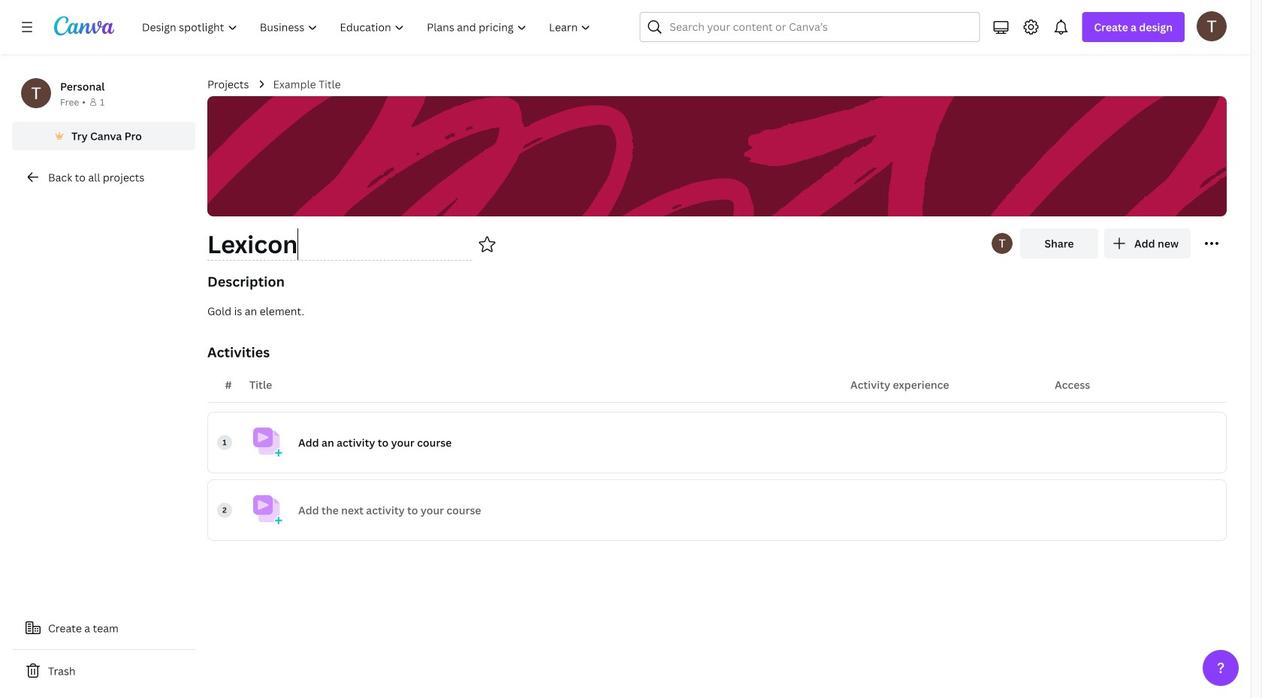 Task type: describe. For each thing, give the bounding box(es) containing it.
terry turtle image
[[1197, 11, 1227, 41]]

Search search field
[[670, 13, 950, 41]]



Task type: vqa. For each thing, say whether or not it's contained in the screenshot.
Jeremy Miller Image
no



Task type: locate. For each thing, give the bounding box(es) containing it.
None field
[[207, 228, 472, 261]]

1 vertical spatial row
[[207, 479, 1227, 541]]

row
[[207, 412, 1227, 473], [207, 479, 1227, 541]]

top level navigation element
[[132, 12, 604, 42]]

0 vertical spatial row
[[207, 412, 1227, 473]]

None search field
[[640, 12, 980, 42]]

1 row from the top
[[207, 412, 1227, 473]]

2 row from the top
[[207, 479, 1227, 541]]



